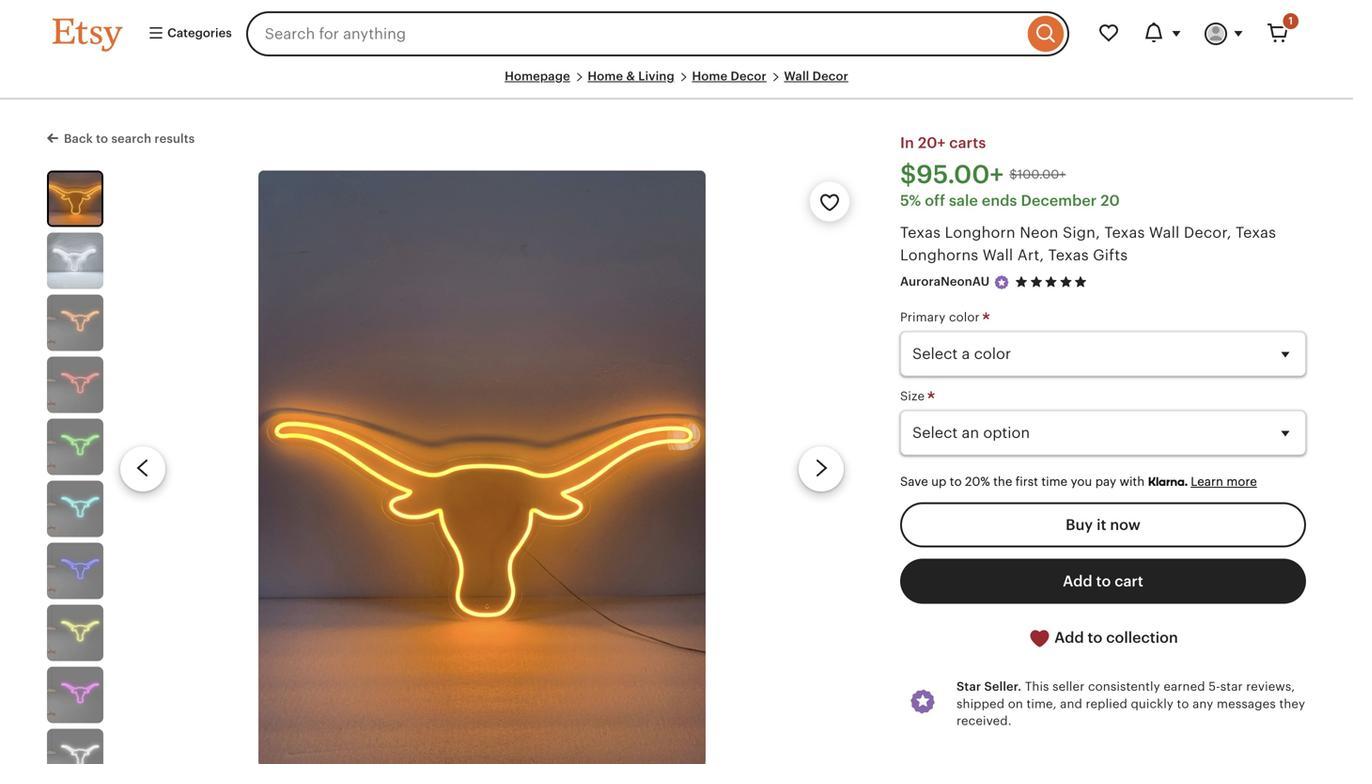 Task type: vqa. For each thing, say whether or not it's contained in the screenshot.
Gloves
no



Task type: describe. For each thing, give the bounding box(es) containing it.
any
[[1193, 697, 1214, 711]]

messages
[[1217, 697, 1276, 711]]

$100.00+
[[1010, 167, 1066, 182]]

texas up gifts
[[1105, 224, 1145, 241]]

decor for wall decor
[[813, 69, 849, 83]]

1
[[1289, 15, 1293, 27]]

earned
[[1164, 680, 1206, 694]]

5%
[[900, 192, 921, 209]]

texas longhorn neon sign texas wall decor texas longhorns image 9 image
[[47, 667, 103, 723]]

they
[[1280, 697, 1306, 711]]

add to collection button
[[900, 615, 1306, 661]]

20%
[[965, 475, 990, 489]]

it
[[1097, 516, 1107, 533]]

to inside save up to 20% the first time you pay with klarna. learn more
[[950, 475, 962, 489]]

quickly
[[1131, 697, 1174, 711]]

ends
[[982, 192, 1017, 209]]

back
[[64, 132, 93, 146]]

and
[[1060, 697, 1083, 711]]

replied
[[1086, 697, 1128, 711]]

20
[[1101, 192, 1120, 209]]

learn
[[1191, 475, 1224, 489]]

you
[[1071, 475, 1092, 489]]

the
[[994, 475, 1013, 489]]

sale
[[949, 192, 978, 209]]

december
[[1021, 192, 1097, 209]]

5-
[[1209, 680, 1221, 694]]

0 horizontal spatial texas longhorn neon sign texas wall decor texas longhorns image 1 image
[[49, 172, 102, 225]]

gifts
[[1093, 247, 1128, 263]]

texas down sign,
[[1048, 247, 1089, 263]]

in
[[900, 135, 914, 151]]

to for add to cart
[[1096, 573, 1111, 590]]

5% off sale ends december 20
[[900, 192, 1120, 209]]

longhorns
[[900, 247, 979, 263]]

&
[[626, 69, 635, 83]]

texas up longhorns
[[900, 224, 941, 241]]

save
[[900, 475, 928, 489]]

search
[[111, 132, 151, 146]]

texas longhorn neon sign, texas wall decor, texas longhorns wall art, texas gifts
[[900, 224, 1276, 263]]

learn more button
[[1191, 475, 1257, 489]]

primary color
[[900, 310, 983, 324]]

$95.00+
[[900, 160, 1004, 189]]

texas longhorn neon sign texas wall decor texas longhorns image 7 image
[[47, 543, 103, 599]]

add for add to collection
[[1055, 629, 1084, 646]]

primary
[[900, 310, 946, 324]]

time,
[[1027, 697, 1057, 711]]

star seller.
[[957, 680, 1022, 694]]

decor for home decor
[[731, 69, 767, 83]]

seller.
[[984, 680, 1022, 694]]

buy
[[1066, 516, 1093, 533]]

on
[[1008, 697, 1023, 711]]

texas longhorn neon sign texas wall decor texas longhorns image 6 image
[[47, 481, 103, 537]]

categories banner
[[19, 0, 1335, 68]]

results
[[155, 132, 195, 146]]

wall decor link
[[784, 69, 849, 83]]

living
[[638, 69, 675, 83]]

star
[[1221, 680, 1243, 694]]

with
[[1120, 475, 1145, 489]]

$95.00+ $100.00+
[[900, 160, 1066, 189]]

2 horizontal spatial wall
[[1149, 224, 1180, 241]]

wall decor
[[784, 69, 849, 83]]

sign,
[[1063, 224, 1101, 241]]



Task type: locate. For each thing, give the bounding box(es) containing it.
to left the 'cart'
[[1096, 573, 1111, 590]]

home decor link
[[692, 69, 767, 83]]

collection
[[1106, 629, 1178, 646]]

buy it now
[[1066, 516, 1141, 533]]

to right up
[[950, 475, 962, 489]]

1 decor from the left
[[731, 69, 767, 83]]

to down earned
[[1177, 697, 1189, 711]]

cart
[[1115, 573, 1144, 590]]

0 horizontal spatial decor
[[731, 69, 767, 83]]

save up to 20% the first time you pay with klarna. learn more
[[900, 475, 1257, 489]]

to
[[96, 132, 108, 146], [950, 475, 962, 489], [1096, 573, 1111, 590], [1088, 629, 1103, 646], [1177, 697, 1189, 711]]

1 vertical spatial wall
[[1149, 224, 1180, 241]]

reviews,
[[1247, 680, 1295, 694]]

buy it now button
[[900, 502, 1306, 547]]

off
[[925, 192, 946, 209]]

None search field
[[246, 11, 1070, 56]]

home for home decor
[[692, 69, 728, 83]]

menu bar containing homepage
[[53, 68, 1301, 100]]

size
[[900, 389, 928, 403]]

back to search results
[[64, 132, 195, 146]]

home decor
[[692, 69, 767, 83]]

add inside button
[[1063, 573, 1093, 590]]

texas longhorn neon sign texas wall decor texas longhorns image 1 image
[[258, 170, 706, 764], [49, 172, 102, 225]]

wall
[[784, 69, 810, 83], [1149, 224, 1180, 241], [983, 247, 1013, 263]]

2 vertical spatial wall
[[983, 247, 1013, 263]]

add to cart
[[1063, 573, 1144, 590]]

home right "living"
[[692, 69, 728, 83]]

home & living link
[[588, 69, 675, 83]]

texas longhorn neon sign texas wall decor texas longhorns image 3 image
[[47, 294, 103, 351]]

star_seller image
[[994, 274, 1011, 291]]

art,
[[1018, 247, 1044, 263]]

texas longhorn neon sign texas wall decor texas longhorns image 10 image
[[47, 729, 103, 764]]

home
[[588, 69, 623, 83], [692, 69, 728, 83]]

color
[[949, 310, 980, 324]]

auroraneonau link
[[900, 275, 990, 289]]

0 horizontal spatial home
[[588, 69, 623, 83]]

to for back to search results
[[96, 132, 108, 146]]

to right back
[[96, 132, 108, 146]]

0 vertical spatial wall
[[784, 69, 810, 83]]

1 horizontal spatial wall
[[983, 247, 1013, 263]]

pay
[[1096, 475, 1117, 489]]

home & living
[[588, 69, 675, 83]]

add to cart button
[[900, 559, 1306, 604]]

decor
[[731, 69, 767, 83], [813, 69, 849, 83]]

wall inside menu bar
[[784, 69, 810, 83]]

2 decor from the left
[[813, 69, 849, 83]]

up
[[932, 475, 947, 489]]

1 link
[[1256, 11, 1301, 56]]

texas longhorn neon sign texas wall decor texas longhorns image 5 image
[[47, 418, 103, 475]]

longhorn
[[945, 224, 1016, 241]]

seller
[[1053, 680, 1085, 694]]

consistently
[[1088, 680, 1160, 694]]

to left collection
[[1088, 629, 1103, 646]]

add left the 'cart'
[[1063, 573, 1093, 590]]

1 horizontal spatial texas longhorn neon sign texas wall decor texas longhorns image 1 image
[[258, 170, 706, 764]]

wall up star_seller image
[[983, 247, 1013, 263]]

texas longhorn neon sign texas wall decor texas longhorns image 8 image
[[47, 605, 103, 661]]

now
[[1110, 516, 1141, 533]]

neon
[[1020, 224, 1059, 241]]

1 vertical spatial add
[[1055, 629, 1084, 646]]

first
[[1016, 475, 1038, 489]]

star
[[957, 680, 981, 694]]

more
[[1227, 475, 1257, 489]]

0 horizontal spatial wall
[[784, 69, 810, 83]]

shipped
[[957, 697, 1005, 711]]

add to collection
[[1051, 629, 1178, 646]]

back to search results link
[[47, 128, 195, 147]]

none search field inside the categories banner
[[246, 11, 1070, 56]]

20+
[[918, 135, 946, 151]]

Search for anything text field
[[246, 11, 1023, 56]]

wall left decor,
[[1149, 224, 1180, 241]]

add up seller
[[1055, 629, 1084, 646]]

home left &
[[588, 69, 623, 83]]

to inside button
[[1088, 629, 1103, 646]]

homepage
[[505, 69, 570, 83]]

texas longhorn neon sign texas wall decor texas longhorns image 2 image
[[47, 232, 103, 289]]

add
[[1063, 573, 1093, 590], [1055, 629, 1084, 646]]

to inside button
[[1096, 573, 1111, 590]]

texas
[[900, 224, 941, 241], [1105, 224, 1145, 241], [1236, 224, 1276, 241], [1048, 247, 1089, 263]]

received.
[[957, 714, 1012, 728]]

this seller consistently earned 5-star reviews, shipped on time, and replied quickly to any messages they received.
[[957, 680, 1306, 728]]

home for home & living
[[588, 69, 623, 83]]

to for add to collection
[[1088, 629, 1103, 646]]

1 horizontal spatial decor
[[813, 69, 849, 83]]

categories button
[[133, 17, 240, 51]]

decor,
[[1184, 224, 1232, 241]]

1 horizontal spatial home
[[692, 69, 728, 83]]

to inside the this seller consistently earned 5-star reviews, shipped on time, and replied quickly to any messages they received.
[[1177, 697, 1189, 711]]

menu bar
[[53, 68, 1301, 100]]

0 vertical spatial add
[[1063, 573, 1093, 590]]

add for add to cart
[[1063, 573, 1093, 590]]

carts
[[949, 135, 986, 151]]

this
[[1025, 680, 1049, 694]]

time
[[1042, 475, 1068, 489]]

2 home from the left
[[692, 69, 728, 83]]

klarna.
[[1148, 475, 1188, 489]]

auroraneonau
[[900, 275, 990, 289]]

wall right home decor
[[784, 69, 810, 83]]

texas right decor,
[[1236, 224, 1276, 241]]

homepage link
[[505, 69, 570, 83]]

categories
[[164, 26, 232, 40]]

1 home from the left
[[588, 69, 623, 83]]

add inside button
[[1055, 629, 1084, 646]]

in 20+ carts
[[900, 135, 986, 151]]

texas longhorn neon sign texas wall decor texas longhorns image 4 image
[[47, 356, 103, 413]]



